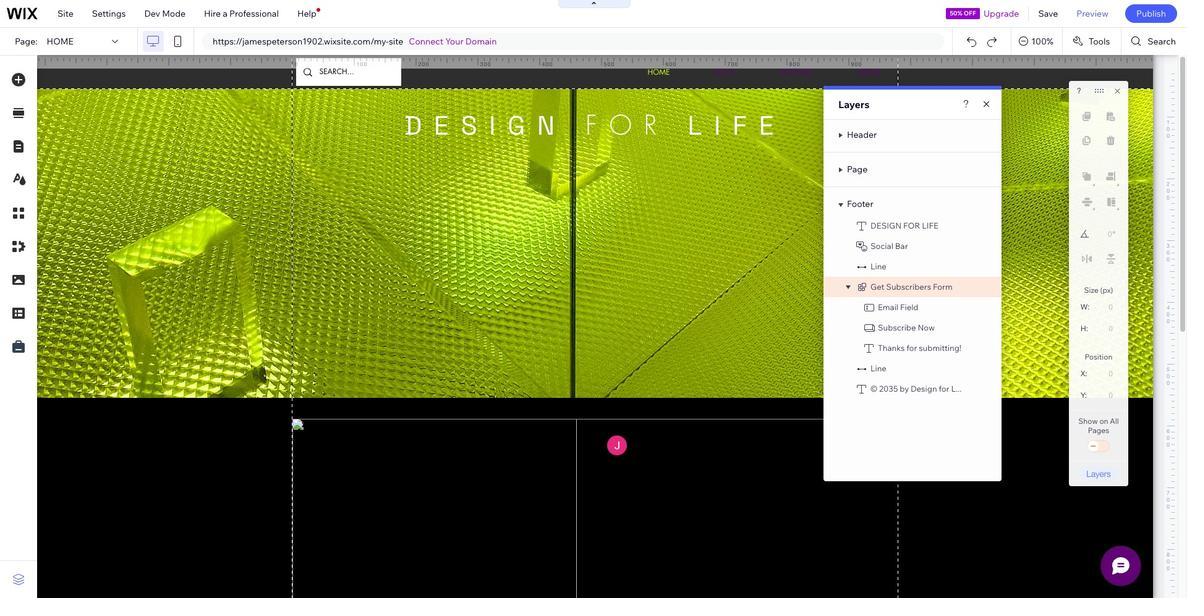 Task type: describe. For each thing, give the bounding box(es) containing it.
tools
[[1089, 36, 1110, 47]]

l...
[[951, 384, 962, 394]]

save
[[1038, 8, 1058, 19]]

a
[[223, 8, 227, 19]]

design for life
[[871, 221, 938, 231]]

y:
[[1081, 391, 1087, 400]]

email field
[[878, 302, 918, 312]]

off
[[964, 9, 976, 17]]

bar
[[895, 241, 908, 251]]

hire a professional
[[204, 8, 279, 19]]

400
[[542, 61, 553, 67]]

100%
[[1031, 36, 1053, 47]]

dev mode
[[144, 8, 186, 19]]

help
[[297, 8, 316, 19]]

200
[[418, 61, 429, 67]]

1 horizontal spatial for
[[939, 384, 949, 394]]

professional
[[229, 8, 279, 19]]

all
[[1110, 417, 1119, 426]]

form
[[933, 282, 953, 292]]

2035
[[879, 384, 898, 394]]

field
[[900, 302, 918, 312]]

©
[[871, 384, 877, 394]]

get subscribers form
[[871, 282, 953, 292]]

dev
[[144, 8, 160, 19]]

preview
[[1077, 8, 1109, 19]]

900
[[851, 61, 862, 67]]

w:
[[1081, 303, 1090, 312]]

design for
[[871, 221, 920, 231]]

1 line from the top
[[871, 262, 886, 271]]

subscribe
[[878, 323, 916, 333]]

hire
[[204, 8, 221, 19]]

page
[[847, 164, 868, 175]]

subscribers
[[886, 282, 931, 292]]

?
[[1077, 87, 1081, 95]]

°
[[1113, 230, 1116, 239]]

email
[[878, 302, 898, 312]]

connect
[[409, 36, 443, 47]]

50%
[[950, 9, 962, 17]]

settings
[[92, 8, 126, 19]]

300
[[480, 61, 491, 67]]

(px)
[[1100, 286, 1113, 295]]

0
[[295, 61, 298, 67]]

layers button
[[1079, 467, 1118, 480]]

footer
[[847, 198, 873, 210]]

100% button
[[1012, 28, 1062, 55]]

2 line from the top
[[871, 364, 886, 373]]

© 2035 by design for l...
[[871, 384, 962, 394]]

0 vertical spatial for
[[907, 343, 917, 353]]



Task type: locate. For each thing, give the bounding box(es) containing it.
show on all pages
[[1078, 417, 1119, 435]]

search button
[[1122, 28, 1187, 55]]

by
[[900, 384, 909, 394]]

layers
[[838, 98, 870, 111], [1086, 469, 1111, 479]]

None text field
[[1096, 226, 1112, 242], [1094, 299, 1118, 315], [1094, 320, 1118, 337], [1094, 365, 1118, 382], [1093, 387, 1118, 404], [1096, 226, 1112, 242], [1094, 299, 1118, 315], [1094, 320, 1118, 337], [1094, 365, 1118, 382], [1093, 387, 1118, 404]]

h:
[[1081, 325, 1088, 333]]

publish button
[[1125, 4, 1177, 23]]

0 vertical spatial layers
[[838, 98, 870, 111]]

50% off
[[950, 9, 976, 17]]

line up get
[[871, 262, 886, 271]]

for
[[907, 343, 917, 353], [939, 384, 949, 394]]

800
[[789, 61, 800, 67]]

1 vertical spatial layers
[[1086, 469, 1111, 479]]

now
[[918, 323, 935, 333]]

for left l... on the right of the page
[[939, 384, 949, 394]]

700
[[727, 61, 739, 67]]

500
[[604, 61, 615, 67]]

thanks for submitting!
[[878, 343, 961, 353]]

thanks
[[878, 343, 905, 353]]

1 vertical spatial line
[[871, 364, 886, 373]]

show
[[1078, 417, 1098, 426]]

size (px)
[[1084, 286, 1113, 295]]

pages
[[1088, 426, 1109, 435]]

https://jamespeterson1902.wixsite.com/my-
[[213, 36, 389, 47]]

home
[[47, 36, 74, 47]]

layers up 'header'
[[838, 98, 870, 111]]

social
[[871, 241, 893, 251]]

0 horizontal spatial layers
[[838, 98, 870, 111]]

https://jamespeterson1902.wixsite.com/my-site connect your domain
[[213, 36, 497, 47]]

1 vertical spatial for
[[939, 384, 949, 394]]

layers inside button
[[1086, 469, 1111, 479]]

on
[[1100, 417, 1108, 426]]

domain
[[465, 36, 497, 47]]

size
[[1084, 286, 1099, 295]]

mode
[[162, 8, 186, 19]]

design
[[911, 384, 937, 394]]

1 horizontal spatial layers
[[1086, 469, 1111, 479]]

600
[[666, 61, 677, 67]]

site
[[389, 36, 403, 47]]

position
[[1085, 352, 1113, 362]]

subscribe now
[[878, 323, 935, 333]]

search
[[1148, 36, 1176, 47]]

100
[[356, 61, 368, 67]]

? button
[[1077, 87, 1081, 95]]

upgrade
[[984, 8, 1019, 19]]

header
[[847, 129, 877, 140]]

layers down pages
[[1086, 469, 1111, 479]]

switch
[[1086, 438, 1111, 456]]

submitting!
[[919, 343, 961, 353]]

site
[[57, 8, 73, 19]]

your
[[445, 36, 464, 47]]

for right thanks
[[907, 343, 917, 353]]

0 horizontal spatial for
[[907, 343, 917, 353]]

0 vertical spatial line
[[871, 262, 886, 271]]

preview button
[[1067, 0, 1118, 27]]

x:
[[1081, 370, 1087, 378]]

line up ©
[[871, 364, 886, 373]]

social bar
[[871, 241, 908, 251]]

get
[[871, 282, 884, 292]]

life
[[922, 221, 938, 231]]

publish
[[1136, 8, 1166, 19]]

save button
[[1029, 0, 1067, 27]]

line
[[871, 262, 886, 271], [871, 364, 886, 373]]

tools button
[[1063, 28, 1121, 55]]



Task type: vqa. For each thing, say whether or not it's contained in the screenshot.
0
yes



